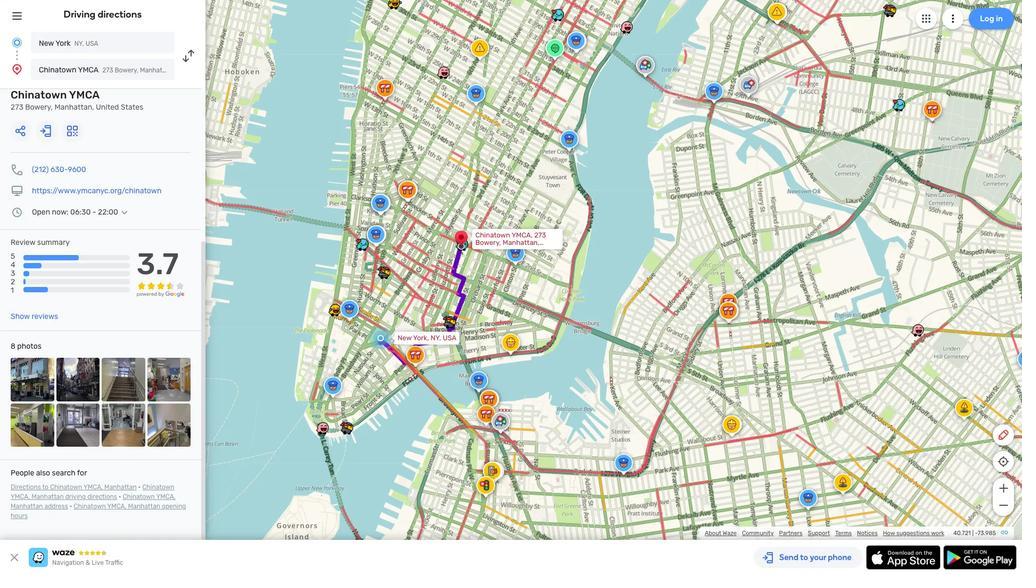Task type: vqa. For each thing, say whether or not it's contained in the screenshot.
20
no



Task type: describe. For each thing, give the bounding box(es) containing it.
partners link
[[780, 530, 803, 537]]

work
[[932, 530, 945, 537]]

how suggestions work link
[[884, 530, 945, 537]]

273 inside chinatown ymca, 273 bowery, manhattan, united states
[[535, 231, 547, 239]]

summary
[[37, 238, 70, 247]]

5 4 3 2 1
[[11, 252, 15, 295]]

3.7
[[137, 247, 179, 282]]

terms link
[[836, 530, 853, 537]]

image 2 of chinatown ymca, manhattan image
[[56, 358, 100, 402]]

show reviews
[[11, 312, 58, 321]]

new york ny, usa
[[39, 39, 98, 48]]

0 vertical spatial -
[[93, 208, 96, 217]]

to
[[42, 484, 49, 491]]

(212) 630-9600 link
[[32, 165, 86, 174]]

06:30
[[70, 208, 91, 217]]

0 vertical spatial united
[[175, 67, 195, 74]]

&
[[86, 559, 90, 567]]

new york, ny, usa
[[398, 334, 457, 342]]

review summary
[[11, 238, 70, 247]]

manhattan for chinatown ymca, manhattan address
[[11, 503, 43, 510]]

review
[[11, 238, 35, 247]]

support
[[809, 530, 831, 537]]

chinatown inside chinatown ymca, 273 bowery, manhattan, united states
[[476, 231, 511, 239]]

driving
[[64, 9, 96, 20]]

people also search for
[[11, 469, 87, 478]]

chinatown ymca, manhattan address
[[11, 493, 176, 510]]

clock image
[[11, 206, 23, 219]]

york,
[[414, 334, 429, 342]]

reviews
[[32, 312, 58, 321]]

chinatown ymca, manhattan driving directions
[[11, 484, 175, 501]]

(212) 630-9600
[[32, 165, 86, 174]]

computer image
[[11, 185, 23, 198]]

40.721
[[954, 530, 972, 537]]

usa for york,
[[443, 334, 457, 342]]

now:
[[52, 208, 69, 217]]

0 vertical spatial directions
[[98, 9, 142, 20]]

community
[[743, 530, 774, 537]]

new for york
[[39, 39, 54, 48]]

8 photos
[[11, 342, 41, 351]]

1 horizontal spatial manhattan,
[[140, 67, 174, 74]]

manhattan for chinatown ymca, manhattan opening hours
[[128, 503, 160, 510]]

image 8 of chinatown ymca, manhattan image
[[147, 404, 191, 447]]

address
[[44, 503, 68, 510]]

york
[[56, 39, 71, 48]]

waze
[[723, 530, 737, 537]]

630-
[[51, 165, 68, 174]]

ny, for york,
[[431, 334, 441, 342]]

image 5 of chinatown ymca, manhattan image
[[11, 404, 54, 447]]

notices
[[858, 530, 878, 537]]

image 3 of chinatown ymca, manhattan image
[[102, 358, 145, 402]]

1
[[11, 286, 14, 295]]

chinatown inside chinatown ymca, manhattan opening hours
[[74, 503, 106, 510]]

ymca, inside chinatown ymca, manhattan address
[[156, 493, 176, 501]]

open now: 06:30 - 22:00
[[32, 208, 118, 217]]

|
[[973, 530, 975, 537]]

1 horizontal spatial states
[[197, 67, 216, 74]]

show
[[11, 312, 30, 321]]

open now: 06:30 - 22:00 button
[[32, 208, 131, 217]]

5
[[11, 252, 15, 261]]

zoom in image
[[998, 482, 1011, 495]]

location image
[[11, 63, 23, 76]]

about
[[705, 530, 722, 537]]

chinatown ymca, manhattan opening hours link
[[11, 503, 186, 520]]

22:00
[[98, 208, 118, 217]]

image 6 of chinatown ymca, manhattan image
[[56, 404, 100, 447]]

(212)
[[32, 165, 49, 174]]

1 horizontal spatial -
[[976, 530, 978, 537]]

also
[[36, 469, 50, 478]]

search
[[52, 469, 76, 478]]

new for york,
[[398, 334, 412, 342]]

0 horizontal spatial 273
[[11, 103, 23, 112]]

0 horizontal spatial states
[[121, 103, 143, 112]]

link image
[[1001, 529, 1010, 537]]

directions inside chinatown ymca, manhattan driving directions
[[87, 493, 117, 501]]

image 4 of chinatown ymca, manhattan image
[[147, 358, 191, 402]]

image 1 of chinatown ymca, manhattan image
[[11, 358, 54, 402]]

terms
[[836, 530, 853, 537]]



Task type: locate. For each thing, give the bounding box(es) containing it.
directions
[[98, 9, 142, 20], [87, 493, 117, 501]]

notices link
[[858, 530, 878, 537]]

2 horizontal spatial united
[[476, 246, 497, 254]]

1 vertical spatial chinatown ymca 273 bowery, manhattan, united states
[[11, 88, 143, 112]]

0 horizontal spatial bowery,
[[25, 103, 53, 112]]

1 vertical spatial new
[[398, 334, 412, 342]]

8
[[11, 342, 15, 351]]

people
[[11, 469, 34, 478]]

1 horizontal spatial new
[[398, 334, 412, 342]]

chevron down image
[[118, 208, 131, 217]]

0 vertical spatial states
[[197, 67, 216, 74]]

opening
[[162, 503, 186, 510]]

1 vertical spatial united
[[96, 103, 119, 112]]

suggestions
[[897, 530, 931, 537]]

about waze link
[[705, 530, 737, 537]]

driving directions
[[64, 9, 142, 20]]

1 vertical spatial ymca
[[69, 88, 100, 101]]

how
[[884, 530, 896, 537]]

manhattan
[[104, 484, 137, 491], [32, 493, 64, 501], [11, 503, 43, 510], [128, 503, 160, 510]]

navigation
[[52, 559, 84, 567]]

chinatown
[[39, 66, 76, 75], [11, 88, 67, 101], [476, 231, 511, 239], [50, 484, 82, 491], [142, 484, 175, 491], [123, 493, 155, 501], [74, 503, 106, 510]]

2 horizontal spatial manhattan,
[[503, 239, 540, 247]]

chinatown ymca, manhattan address link
[[11, 493, 176, 510]]

current location image
[[11, 36, 23, 49]]

1 vertical spatial 273
[[11, 103, 23, 112]]

9600
[[68, 165, 86, 174]]

https://www.ymcanyc.org/chinatown
[[32, 186, 162, 196]]

ymca, inside chinatown ymca, 273 bowery, manhattan, united states
[[512, 231, 533, 239]]

hours
[[11, 513, 28, 520]]

0 vertical spatial new
[[39, 39, 54, 48]]

x image
[[8, 551, 21, 564]]

united inside chinatown ymca, 273 bowery, manhattan, united states
[[476, 246, 497, 254]]

usa right york
[[86, 40, 98, 47]]

ny, right york,
[[431, 334, 441, 342]]

1 vertical spatial states
[[121, 103, 143, 112]]

usa for york
[[86, 40, 98, 47]]

1 horizontal spatial usa
[[443, 334, 457, 342]]

ny,
[[74, 40, 84, 47], [431, 334, 441, 342]]

navigation & live traffic
[[52, 559, 123, 567]]

2 vertical spatial manhattan,
[[503, 239, 540, 247]]

for
[[77, 469, 87, 478]]

manhattan inside chinatown ymca, manhattan opening hours
[[128, 503, 160, 510]]

https://www.ymcanyc.org/chinatown link
[[32, 186, 162, 196]]

0 vertical spatial ymca
[[78, 66, 99, 75]]

- right |
[[976, 530, 978, 537]]

manhattan, inside chinatown ymca, 273 bowery, manhattan, united states
[[503, 239, 540, 247]]

directions
[[11, 484, 41, 491]]

manhattan up chinatown ymca, manhattan address
[[104, 484, 137, 491]]

73.985
[[978, 530, 997, 537]]

open
[[32, 208, 50, 217]]

directions right 'driving' at the top left
[[98, 9, 142, 20]]

usa inside new york ny, usa
[[86, 40, 98, 47]]

manhattan inside chinatown ymca, manhattan address
[[11, 503, 43, 510]]

0 horizontal spatial ny,
[[74, 40, 84, 47]]

-
[[93, 208, 96, 217], [976, 530, 978, 537]]

chinatown inside chinatown ymca, manhattan driving directions
[[142, 484, 175, 491]]

0 horizontal spatial united
[[96, 103, 119, 112]]

1 horizontal spatial ny,
[[431, 334, 441, 342]]

0 vertical spatial bowery,
[[115, 67, 139, 74]]

40.721 | -73.985
[[954, 530, 997, 537]]

1 horizontal spatial united
[[175, 67, 195, 74]]

2 horizontal spatial states
[[499, 246, 520, 254]]

directions to chinatown ymca, manhattan
[[11, 484, 137, 491]]

pencil image
[[998, 429, 1011, 442]]

manhattan for chinatown ymca, manhattan driving directions
[[32, 493, 64, 501]]

0 vertical spatial ny,
[[74, 40, 84, 47]]

photos
[[17, 342, 41, 351]]

ny, right york
[[74, 40, 84, 47]]

ymca, for manhattan,
[[512, 231, 533, 239]]

0 horizontal spatial -
[[93, 208, 96, 217]]

2 horizontal spatial 273
[[535, 231, 547, 239]]

ny, inside new york ny, usa
[[74, 40, 84, 47]]

manhattan inside chinatown ymca, manhattan driving directions
[[32, 493, 64, 501]]

3
[[11, 269, 15, 278]]

2 vertical spatial bowery,
[[476, 239, 501, 247]]

0 vertical spatial manhattan,
[[140, 67, 174, 74]]

directions up chinatown ymca, manhattan opening hours
[[87, 493, 117, 501]]

zoom out image
[[998, 499, 1011, 512]]

traffic
[[105, 559, 123, 567]]

image 7 of chinatown ymca, manhattan image
[[102, 404, 145, 447]]

0 horizontal spatial manhattan,
[[55, 103, 94, 112]]

chinatown ymca, manhattan opening hours
[[11, 503, 186, 520]]

ny, for york
[[74, 40, 84, 47]]

new left york,
[[398, 334, 412, 342]]

chinatown ymca, manhattan driving directions link
[[11, 484, 175, 501]]

273
[[102, 67, 113, 74], [11, 103, 23, 112], [535, 231, 547, 239]]

ymca, inside chinatown ymca, manhattan driving directions
[[11, 493, 30, 501]]

call image
[[11, 164, 23, 176]]

united
[[175, 67, 195, 74], [96, 103, 119, 112], [476, 246, 497, 254]]

0 vertical spatial chinatown ymca 273 bowery, manhattan, united states
[[39, 66, 216, 75]]

usa right york,
[[443, 334, 457, 342]]

0 vertical spatial usa
[[86, 40, 98, 47]]

manhattan,
[[140, 67, 174, 74], [55, 103, 94, 112], [503, 239, 540, 247]]

0 horizontal spatial new
[[39, 39, 54, 48]]

driving
[[65, 493, 86, 501]]

new left york
[[39, 39, 54, 48]]

directions to chinatown ymca, manhattan link
[[11, 484, 137, 491]]

manhattan left opening
[[128, 503, 160, 510]]

about waze community partners support terms notices how suggestions work
[[705, 530, 945, 537]]

community link
[[743, 530, 774, 537]]

live
[[92, 559, 104, 567]]

manhattan down to in the bottom of the page
[[32, 493, 64, 501]]

4
[[11, 261, 15, 270]]

2 horizontal spatial bowery,
[[476, 239, 501, 247]]

new
[[39, 39, 54, 48], [398, 334, 412, 342]]

states inside chinatown ymca, 273 bowery, manhattan, united states
[[499, 246, 520, 254]]

2 vertical spatial 273
[[535, 231, 547, 239]]

0 horizontal spatial usa
[[86, 40, 98, 47]]

1 vertical spatial -
[[976, 530, 978, 537]]

ymca,
[[512, 231, 533, 239], [84, 484, 103, 491], [11, 493, 30, 501], [156, 493, 176, 501], [107, 503, 127, 510]]

2
[[11, 278, 15, 287]]

support link
[[809, 530, 831, 537]]

ymca, for directions
[[11, 493, 30, 501]]

states
[[197, 67, 216, 74], [121, 103, 143, 112], [499, 246, 520, 254]]

chinatown ymca 273 bowery, manhattan, united states
[[39, 66, 216, 75], [11, 88, 143, 112]]

- left 22:00
[[93, 208, 96, 217]]

partners
[[780, 530, 803, 537]]

1 vertical spatial usa
[[443, 334, 457, 342]]

1 horizontal spatial 273
[[102, 67, 113, 74]]

1 vertical spatial bowery,
[[25, 103, 53, 112]]

manhattan up the hours
[[11, 503, 43, 510]]

2 vertical spatial states
[[499, 246, 520, 254]]

1 horizontal spatial bowery,
[[115, 67, 139, 74]]

ymca, inside chinatown ymca, manhattan opening hours
[[107, 503, 127, 510]]

2 vertical spatial united
[[476, 246, 497, 254]]

usa
[[86, 40, 98, 47], [443, 334, 457, 342]]

chinatown inside chinatown ymca, manhattan address
[[123, 493, 155, 501]]

0 vertical spatial 273
[[102, 67, 113, 74]]

chinatown ymca, 273 bowery, manhattan, united states
[[476, 231, 547, 254]]

1 vertical spatial ny,
[[431, 334, 441, 342]]

1 vertical spatial manhattan,
[[55, 103, 94, 112]]

bowery, inside chinatown ymca, 273 bowery, manhattan, united states
[[476, 239, 501, 247]]

ymca, for hours
[[107, 503, 127, 510]]

bowery,
[[115, 67, 139, 74], [25, 103, 53, 112], [476, 239, 501, 247]]

1 vertical spatial directions
[[87, 493, 117, 501]]

ymca
[[78, 66, 99, 75], [69, 88, 100, 101]]



